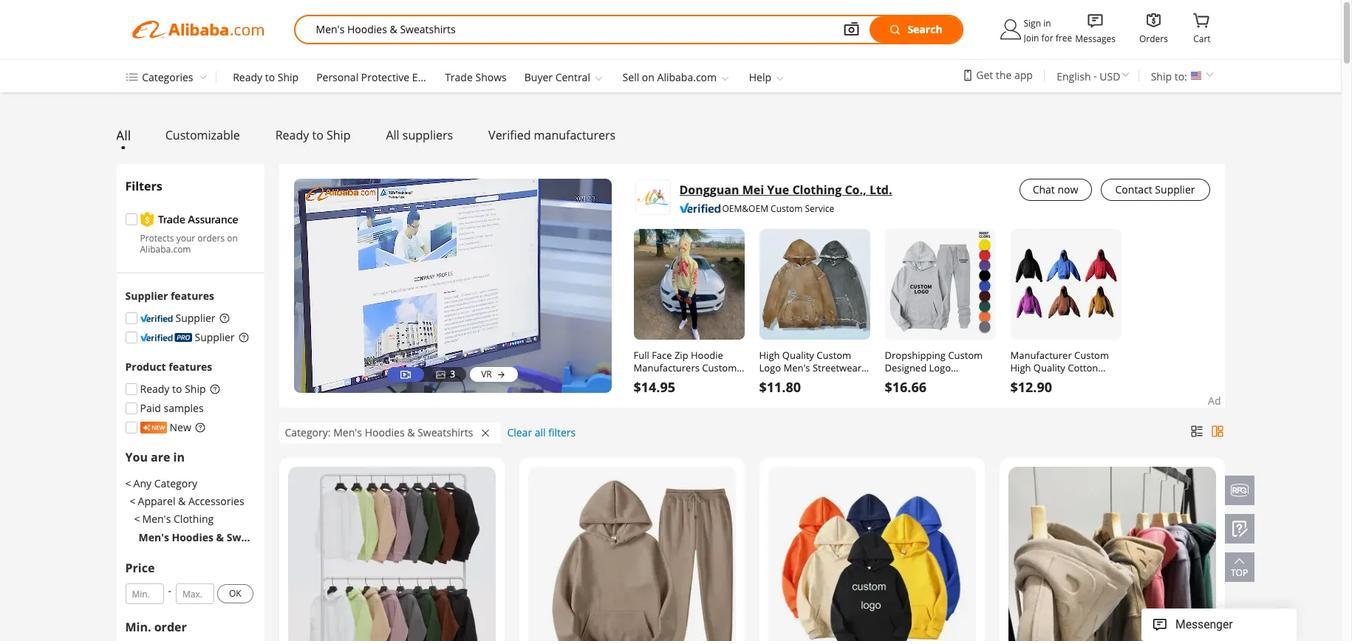 Task type: vqa. For each thing, say whether or not it's contained in the screenshot.
$540.00 - $850.00's The 5.0
no



Task type: describe. For each thing, give the bounding box(es) containing it.
ship down personal in the top left of the page
[[327, 127, 351, 144]]

$16.66 link
[[885, 379, 996, 396]]

all for all suppliers
[[386, 127, 400, 144]]

the
[[996, 68, 1012, 82]]

 cart
[[1192, 10, 1213, 45]]

join for free link
[[1024, 32, 1073, 44]]

personal protective equipment
[[317, 70, 465, 84]]

sign in link
[[1024, 17, 1052, 30]]

orders
[[198, 232, 225, 244]]

arrow up image
[[1231, 553, 1249, 571]]

oem&oem custom service
[[723, 203, 835, 215]]

custom
[[771, 203, 803, 215]]

central
[[556, 70, 591, 84]]

clear all filters link
[[507, 426, 576, 440]]

trade
[[445, 70, 473, 84]]

supplier down supplier features
[[176, 312, 216, 326]]

oem&oem
[[723, 203, 769, 215]]

cart
[[1194, 33, 1211, 45]]

categories
[[142, 70, 193, 84]]


[[1192, 10, 1213, 31]]

1 vertical spatial ready
[[276, 127, 309, 144]]


[[1144, 10, 1165, 31]]

1 vertical spatial <
[[130, 495, 136, 509]]

price
[[125, 561, 155, 577]]

to:
[[1175, 69, 1188, 83]]

verified
[[489, 127, 531, 144]]

0 vertical spatial ready to ship link
[[233, 70, 299, 84]]

2 vertical spatial ready to ship link
[[125, 382, 206, 397]]

ad
[[1209, 394, 1222, 408]]


[[889, 23, 902, 36]]

1 vertical spatial ready to ship link
[[276, 127, 351, 144]]

chat
[[1033, 183, 1056, 197]]

are
[[151, 450, 170, 466]]

sweatshirts inside < any category < apparel & accessories < men's clothing men's hoodies & sweatshirts
[[227, 531, 288, 545]]

ltd.
[[870, 182, 893, 198]]

hoodies inside < any category < apparel & accessories < men's clothing men's hoodies & sweatshirts
[[172, 531, 214, 545]]

buyer central
[[525, 70, 591, 84]]

2 vertical spatial ready to ship
[[140, 382, 206, 397]]

clear all filters
[[507, 426, 576, 440]]

1 vertical spatial to
[[312, 127, 324, 144]]

1 horizontal spatial arrow down image
[[775, 72, 786, 84]]

search
[[908, 22, 943, 36]]

sign in join for free
[[1024, 17, 1073, 44]]

features for product features
[[169, 360, 212, 374]]

all for all
[[116, 126, 131, 144]]

2 horizontal spatial &
[[407, 426, 415, 440]]

in inside sign in join for free
[[1044, 17, 1052, 30]]

your
[[176, 232, 195, 244]]

0 vertical spatial men's
[[334, 426, 362, 440]]

1 vertical spatial men's
[[142, 513, 171, 527]]

protective
[[361, 70, 410, 84]]

$12.90
[[1011, 379, 1053, 396]]

paid samples link
[[125, 402, 204, 416]]

2 vertical spatial men's
[[139, 531, 169, 545]]

contact
[[1116, 183, 1153, 197]]

category:
[[285, 426, 331, 440]]

for
[[1042, 32, 1054, 44]]


[[1086, 10, 1106, 31]]

Min. field
[[126, 585, 163, 604]]

customizable
[[165, 127, 240, 144]]

get the app
[[977, 68, 1033, 82]]

verified manufacturers
[[489, 127, 616, 144]]

nike shoes text field
[[316, 16, 822, 43]]

1 horizontal spatial sweatshirts
[[418, 426, 473, 440]]

2 horizontal spatial arrow down image
[[1120, 68, 1133, 81]]

new link
[[125, 421, 191, 435]]

 search
[[889, 22, 943, 36]]

equipment
[[412, 70, 465, 84]]

trade shows
[[445, 70, 507, 84]]

on inside protects your orders on alibaba.com
[[227, 232, 238, 244]]

2 supplier link from the top
[[125, 331, 235, 345]]

any
[[133, 477, 152, 491]]

all suppliers
[[386, 127, 453, 144]]

min.
[[125, 620, 151, 636]]

sell on alibaba.com
[[623, 70, 717, 84]]

usd
[[1100, 69, 1121, 83]]

1 horizontal spatial &
[[216, 531, 224, 545]]

filters
[[549, 426, 576, 440]]

ok button
[[217, 585, 253, 604]]

0 vertical spatial alibaba.com
[[658, 70, 717, 84]]

protects
[[140, 232, 174, 244]]

1 vertical spatial &
[[178, 495, 186, 509]]

0 vertical spatial clothing
[[793, 182, 842, 198]]

category
[[154, 477, 197, 491]]

ok link
[[217, 585, 253, 604]]

contact supplier
[[1116, 183, 1196, 197]]

oem&oem custom service link
[[680, 201, 1211, 216]]

$16.66
[[885, 379, 927, 396]]

min. order
[[125, 620, 187, 636]]

2 mail image from the left
[[1184, 485, 1201, 503]]

2 horizontal spatial arrow down image
[[1204, 68, 1217, 81]]

sell
[[623, 70, 640, 84]]

mei
[[743, 182, 764, 198]]

ship up samples
[[185, 382, 206, 397]]

protects your orders on alibaba.com
[[140, 232, 238, 256]]

 link
[[1086, 10, 1106, 31]]

orders
[[1140, 33, 1169, 45]]

you
[[125, 450, 148, 466]]

0 vertical spatial ready
[[233, 70, 262, 84]]

category: men's hoodies & sweatshirts
[[285, 426, 473, 440]]

0 vertical spatial hoodies
[[365, 426, 405, 440]]

service
[[805, 203, 835, 215]]

messages link
[[1076, 32, 1116, 46]]

new
[[170, 421, 191, 435]]

help link
[[749, 70, 772, 84]]



Task type: locate. For each thing, give the bounding box(es) containing it.
product features
[[125, 360, 212, 374]]

chat now
[[1033, 183, 1079, 197]]

mail image
[[463, 485, 481, 503], [1184, 485, 1201, 503]]

0 horizontal spatial on
[[227, 232, 238, 244]]

buyer
[[525, 70, 553, 84]]

0 vertical spatial features
[[171, 289, 214, 303]]

arrow down image for sell on alibaba.com
[[720, 72, 732, 84]]

1 horizontal spatial -
[[1094, 68, 1098, 83]]

- right min. field
[[168, 584, 172, 598]]

in right are
[[173, 450, 185, 466]]

order
[[154, 620, 187, 636]]

you are in
[[125, 450, 185, 466]]

0 vertical spatial on
[[642, 70, 655, 84]]

0 horizontal spatial arrow down image
[[593, 72, 605, 84]]

in up for
[[1044, 17, 1052, 30]]

supplier link down supplier features
[[125, 312, 216, 326]]

< any category < apparel & accessories < men's clothing men's hoodies & sweatshirts
[[125, 477, 288, 545]]

1 horizontal spatial to
[[265, 70, 275, 84]]

now
[[1058, 183, 1079, 197]]

1 vertical spatial in
[[173, 450, 185, 466]]

ready to ship up paid samples
[[140, 382, 206, 397]]

arrow down image right categories
[[196, 71, 208, 83]]

supplier
[[1156, 183, 1196, 197], [125, 289, 168, 303], [176, 312, 216, 326], [195, 331, 235, 345]]

ship to:
[[1152, 69, 1188, 83]]

in
[[1044, 17, 1052, 30], [173, 450, 185, 466]]

0 horizontal spatial sweatshirts
[[227, 531, 288, 545]]

category image
[[125, 68, 138, 86]]

2 vertical spatial ready
[[140, 382, 170, 397]]

english - usd
[[1057, 68, 1121, 83]]

men's right category: on the left bottom
[[334, 426, 362, 440]]

filters
[[125, 178, 162, 194]]

vr
[[481, 368, 492, 381]]

$11.80 link
[[760, 379, 870, 396]]

0 horizontal spatial -
[[168, 584, 172, 598]]

verified manufacturers link
[[489, 127, 616, 144]]

all
[[116, 126, 131, 144], [386, 127, 400, 144]]

1 vertical spatial sweatshirts
[[227, 531, 288, 545]]

1 vertical spatial on
[[227, 232, 238, 244]]

co.,
[[845, 182, 867, 198]]

sweatshirts down accessories
[[227, 531, 288, 545]]

arrow down image
[[1120, 68, 1133, 81], [196, 71, 208, 83], [775, 72, 786, 84]]

< left any
[[125, 477, 131, 491]]

0 horizontal spatial hoodies
[[172, 531, 214, 545]]

on right orders
[[227, 232, 238, 244]]

1 vertical spatial -
[[168, 584, 172, 598]]

supplier down protects
[[125, 289, 168, 303]]

features down protects your orders on alibaba.com
[[171, 289, 214, 303]]

orders link
[[1140, 32, 1169, 46]]

ready to ship link left personal in the top left of the page
[[233, 70, 299, 84]]

 orders
[[1140, 10, 1169, 45]]

supplier link up product features
[[125, 331, 235, 345]]

< down any
[[130, 495, 136, 509]]

cart link
[[1194, 32, 1211, 45]]

0 horizontal spatial clothing
[[174, 513, 214, 527]]

arrow down image for buyer central
[[593, 72, 605, 84]]

join
[[1024, 32, 1040, 44]]

clothing inside < any category < apparel & accessories < men's clothing men's hoodies & sweatshirts
[[174, 513, 214, 527]]

ready to ship link up paid samples link
[[125, 382, 206, 397]]

dongguan mei yue clothing co., ltd. link
[[680, 179, 1000, 201]]

arrow down image left help
[[720, 72, 732, 84]]

0 horizontal spatial &
[[178, 495, 186, 509]]

0 horizontal spatial mail image
[[463, 485, 481, 503]]

ship left to:
[[1152, 69, 1173, 83]]

free
[[1056, 32, 1073, 44]]

ready to ship link down personal in the top left of the page
[[276, 127, 351, 144]]

1 horizontal spatial all
[[386, 127, 400, 144]]

1 vertical spatial hoodies
[[172, 531, 214, 545]]

features
[[171, 289, 214, 303], [169, 360, 212, 374]]

ok
[[229, 588, 242, 600]]

manufacturers
[[534, 127, 616, 144]]

arrow down image left ship to: at top
[[1120, 68, 1133, 81]]

alibaba.com left orders
[[140, 243, 191, 256]]

arrow down image
[[1204, 68, 1217, 81], [593, 72, 605, 84], [720, 72, 732, 84]]

1 supplier link from the top
[[125, 312, 216, 326]]

dongguan mei yue clothing co., ltd.
[[680, 182, 893, 198]]

0 horizontal spatial all
[[116, 126, 131, 144]]

clothing
[[793, 182, 842, 198], [174, 513, 214, 527]]

all up the filters
[[116, 126, 131, 144]]

buyer central link
[[525, 70, 591, 84]]

2 mail image from the left
[[943, 485, 961, 503]]

2 vertical spatial <
[[134, 513, 140, 527]]

0 horizontal spatial alibaba.com
[[140, 243, 191, 256]]

 link
[[1144, 10, 1165, 31]]

get the app link
[[977, 68, 1033, 82]]

2 horizontal spatial to
[[312, 127, 324, 144]]

ready to ship down personal in the top left of the page
[[276, 127, 351, 144]]

2 vertical spatial to
[[172, 382, 182, 397]]

0 vertical spatial in
[[1044, 17, 1052, 30]]

english
[[1057, 69, 1092, 83]]

all left suppliers in the left top of the page
[[386, 127, 400, 144]]

to left personal in the top left of the page
[[265, 70, 275, 84]]

personal
[[317, 70, 359, 84]]

messages
[[1076, 33, 1116, 45]]

0 horizontal spatial to
[[172, 382, 182, 397]]

< down apparel
[[134, 513, 140, 527]]

alibaba.com
[[658, 70, 717, 84], [140, 243, 191, 256]]

- left usd
[[1094, 68, 1098, 83]]

ship left personal in the top left of the page
[[278, 70, 299, 84]]

$11.80
[[760, 379, 801, 396]]

 messages
[[1076, 10, 1116, 45]]

0 vertical spatial supplier link
[[125, 312, 216, 326]]

1 mail image from the left
[[463, 485, 481, 503]]

1 horizontal spatial hoodies
[[365, 426, 405, 440]]

-
[[1094, 68, 1098, 83], [168, 584, 172, 598]]

ship
[[1152, 69, 1173, 83], [278, 70, 299, 84], [327, 127, 351, 144], [185, 382, 206, 397]]

supplier right 'contact'
[[1156, 183, 1196, 197]]

men's down apparel
[[142, 513, 171, 527]]

alibaba.com right sell
[[658, 70, 717, 84]]

ready
[[233, 70, 262, 84], [276, 127, 309, 144], [140, 382, 170, 397]]

1 mail image from the left
[[703, 485, 721, 503]]

arrow down image right flag us image
[[1204, 68, 1217, 81]]

accessories
[[188, 495, 244, 509]]

hoodies
[[365, 426, 405, 440], [172, 531, 214, 545]]


[[843, 20, 861, 38]]

0 vertical spatial to
[[265, 70, 275, 84]]

contact supplier link
[[1101, 179, 1211, 201]]

&
[[407, 426, 415, 440], [178, 495, 186, 509], [216, 531, 224, 545]]

close image
[[482, 428, 490, 439]]

features for supplier features
[[171, 289, 214, 303]]

all link
[[116, 126, 131, 144]]

1 vertical spatial alibaba.com
[[140, 243, 191, 256]]

1 horizontal spatial ready
[[233, 70, 262, 84]]

1 horizontal spatial mail image
[[943, 485, 961, 503]]

to up paid samples
[[172, 382, 182, 397]]

1 horizontal spatial on
[[642, 70, 655, 84]]

Max. field
[[177, 585, 214, 604]]

0 horizontal spatial arrow down image
[[196, 71, 208, 83]]

1 vertical spatial supplier link
[[125, 331, 235, 345]]

yue
[[768, 182, 790, 198]]

trade shows link
[[445, 70, 507, 84]]

1 horizontal spatial clothing
[[793, 182, 842, 198]]

paid
[[140, 402, 161, 416]]

sweatshirts
[[418, 426, 473, 440], [227, 531, 288, 545]]

sweatshirts left close image
[[418, 426, 473, 440]]

supplier features
[[125, 289, 214, 303]]

to down personal in the top left of the page
[[312, 127, 324, 144]]

alibaba.com inside protects your orders on alibaba.com
[[140, 243, 191, 256]]

clothing up service
[[793, 182, 842, 198]]

supplier link
[[125, 312, 216, 326], [125, 331, 235, 345]]

$12.90 link
[[1011, 379, 1122, 396]]

0 horizontal spatial mail image
[[703, 485, 721, 503]]

product
[[125, 360, 166, 374]]

1 horizontal spatial alibaba.com
[[658, 70, 717, 84]]

2 vertical spatial &
[[216, 531, 224, 545]]

arrow down image right help
[[775, 72, 786, 84]]

1 vertical spatial features
[[169, 360, 212, 374]]

1 vertical spatial ready to ship
[[276, 127, 351, 144]]

1 horizontal spatial mail image
[[1184, 485, 1201, 503]]

0 vertical spatial ready to ship
[[233, 70, 299, 84]]

0 vertical spatial &
[[407, 426, 415, 440]]

ready to ship left personal in the top left of the page
[[233, 70, 299, 84]]

arrow down image right central
[[593, 72, 605, 84]]

sign
[[1024, 17, 1042, 30]]

flag us image
[[1191, 71, 1202, 82]]

0 horizontal spatial in
[[173, 450, 185, 466]]

clear
[[507, 426, 532, 440]]

features up samples
[[169, 360, 212, 374]]

supplier inside contact supplier link
[[1156, 183, 1196, 197]]

suppliers
[[403, 127, 453, 144]]

men's up price
[[139, 531, 169, 545]]

supplier up product features
[[195, 331, 235, 345]]

$14.95
[[634, 379, 676, 396]]

0 vertical spatial sweatshirts
[[418, 426, 473, 440]]

customizable link
[[165, 127, 240, 144]]

0 vertical spatial -
[[1094, 68, 1098, 83]]

0 vertical spatial <
[[125, 477, 131, 491]]

1 horizontal spatial arrow down image
[[720, 72, 732, 84]]

mail image
[[703, 485, 721, 503], [943, 485, 961, 503]]

$14.95 link
[[634, 379, 745, 396]]

clothing down accessories
[[174, 513, 214, 527]]

sell on alibaba.com link
[[623, 70, 717, 84]]

1 horizontal spatial in
[[1044, 17, 1052, 30]]

0 horizontal spatial ready
[[140, 382, 170, 397]]

app
[[1015, 68, 1033, 82]]

samples
[[164, 402, 204, 416]]

on right sell
[[642, 70, 655, 84]]

2 horizontal spatial ready
[[276, 127, 309, 144]]

- inside english - usd
[[1094, 68, 1098, 83]]

paid samples
[[140, 402, 204, 416]]

get
[[977, 68, 994, 82]]

all
[[535, 426, 546, 440]]

1 vertical spatial clothing
[[174, 513, 214, 527]]



